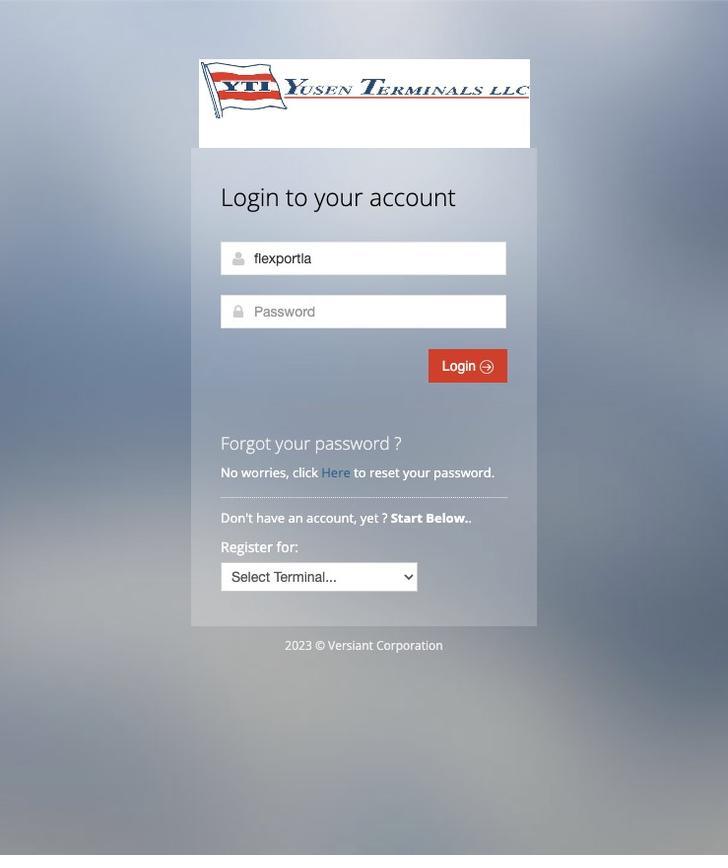 Task type: vqa. For each thing, say whether or not it's contained in the screenshot.
Login related to Login
yes



Task type: describe. For each thing, give the bounding box(es) containing it.
here link
[[322, 464, 351, 481]]

password.
[[434, 464, 495, 481]]

versiant
[[328, 637, 374, 654]]

to inside forgot your password ? no worries, click here to reset your password.
[[354, 464, 366, 481]]

forgot your password ? no worries, click here to reset your password.
[[221, 431, 495, 481]]

don't have an account, yet ? start below. .
[[221, 509, 476, 527]]

.
[[469, 509, 472, 527]]

register for:
[[221, 537, 299, 556]]

worries,
[[242, 464, 290, 481]]

lock image
[[231, 304, 247, 320]]

1 vertical spatial ?
[[382, 509, 388, 527]]

? inside forgot your password ? no worries, click here to reset your password.
[[395, 431, 402, 455]]

don't
[[221, 509, 253, 527]]

password
[[315, 431, 390, 455]]

login to your account
[[221, 180, 456, 213]]

no
[[221, 464, 238, 481]]

click
[[293, 464, 318, 481]]

here
[[322, 464, 351, 481]]

register
[[221, 537, 273, 556]]



Task type: locate. For each thing, give the bounding box(es) containing it.
to up username text box
[[286, 180, 308, 213]]

0 vertical spatial to
[[286, 180, 308, 213]]

2023
[[285, 637, 312, 654]]

0 horizontal spatial your
[[276, 431, 311, 455]]

0 horizontal spatial login
[[221, 180, 280, 213]]

? up reset
[[395, 431, 402, 455]]

to right here
[[354, 464, 366, 481]]

yet
[[361, 509, 379, 527]]

©
[[315, 637, 325, 654]]

1 vertical spatial your
[[276, 431, 311, 455]]

2 vertical spatial your
[[403, 464, 431, 481]]

0 vertical spatial ?
[[395, 431, 402, 455]]

login button
[[429, 349, 508, 383]]

1 horizontal spatial your
[[315, 180, 363, 213]]

0 horizontal spatial to
[[286, 180, 308, 213]]

below.
[[426, 509, 469, 527]]

swapright image
[[480, 360, 494, 374]]

corporation
[[377, 637, 443, 654]]

Username text field
[[221, 242, 507, 275]]

1 vertical spatial login
[[443, 358, 480, 374]]

1 vertical spatial to
[[354, 464, 366, 481]]

an
[[288, 509, 303, 527]]

? right the "yet"
[[382, 509, 388, 527]]

0 vertical spatial login
[[221, 180, 280, 213]]

Password password field
[[221, 295, 507, 328]]

your up click
[[276, 431, 311, 455]]

account
[[370, 180, 456, 213]]

login for login to your account
[[221, 180, 280, 213]]

account,
[[307, 509, 357, 527]]

?
[[395, 431, 402, 455], [382, 509, 388, 527]]

1 horizontal spatial ?
[[395, 431, 402, 455]]

0 horizontal spatial ?
[[382, 509, 388, 527]]

2 horizontal spatial your
[[403, 464, 431, 481]]

2023 © versiant corporation
[[285, 637, 443, 654]]

1 horizontal spatial login
[[443, 358, 480, 374]]

login inside button
[[443, 358, 480, 374]]

your up username text box
[[315, 180, 363, 213]]

your
[[315, 180, 363, 213], [276, 431, 311, 455], [403, 464, 431, 481]]

login for login
[[443, 358, 480, 374]]

for:
[[277, 537, 299, 556]]

have
[[256, 509, 285, 527]]

login
[[221, 180, 280, 213], [443, 358, 480, 374]]

forgot
[[221, 431, 271, 455]]

0 vertical spatial your
[[315, 180, 363, 213]]

reset
[[370, 464, 400, 481]]

to
[[286, 180, 308, 213], [354, 464, 366, 481]]

start
[[391, 509, 423, 527]]

user image
[[231, 251, 247, 266]]

1 horizontal spatial to
[[354, 464, 366, 481]]

your right reset
[[403, 464, 431, 481]]



